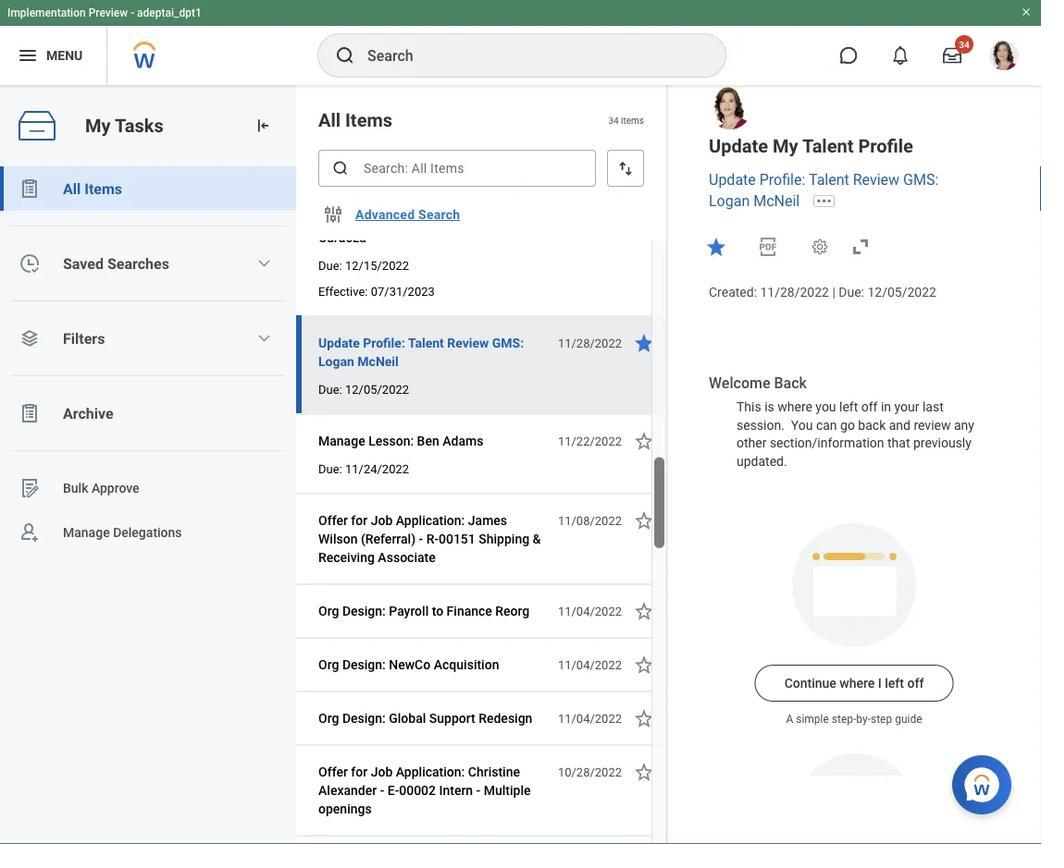 Task type: describe. For each thing, give the bounding box(es) containing it.
where inside the continue where i left off button
[[840, 676, 875, 691]]

all inside button
[[63, 180, 81, 198]]

adams
[[443, 434, 484, 449]]

gms: inside "button"
[[492, 336, 524, 351]]

all items inside the item list element
[[318, 109, 392, 131]]

07/31/2023
[[371, 285, 435, 298]]

support
[[429, 711, 475, 727]]

implementation preview -   adeptai_dpt1
[[7, 6, 202, 19]]

manage lesson: ben adams
[[318, 434, 484, 449]]

11/28/2022 inside the item list element
[[558, 336, 622, 350]]

org design: payroll to finance reorg button
[[318, 601, 537, 623]]

bulk
[[63, 481, 88, 496]]

continue
[[785, 676, 837, 691]]

filters button
[[0, 317, 296, 361]]

preview
[[89, 6, 128, 19]]

star image for due: 11/24/2022
[[633, 430, 655, 453]]

continue where i left off button
[[755, 665, 954, 702]]

simple
[[796, 714, 829, 727]]

updated.
[[737, 454, 787, 470]]

menu banner
[[0, 0, 1041, 85]]

star image for org design: newco acquisition
[[633, 654, 655, 677]]

manager evaluation: mid year: maria cardoza
[[318, 211, 531, 245]]

continue where i left off
[[785, 676, 924, 691]]

your
[[895, 400, 919, 415]]

this
[[737, 400, 761, 415]]

saved
[[63, 255, 104, 273]]

- inside menu banner
[[131, 6, 134, 19]]

11/24/2022
[[345, 462, 409, 476]]

off inside button
[[907, 676, 924, 691]]

0 horizontal spatial my
[[85, 115, 111, 137]]

to
[[432, 604, 443, 619]]

review inside "button"
[[447, 336, 489, 351]]

update my talent profile
[[709, 135, 913, 157]]

advanced
[[355, 207, 415, 222]]

11/08/2022
[[558, 514, 622, 528]]

item list element
[[296, 85, 668, 845]]

Search Workday  search field
[[367, 35, 688, 76]]

bulk approve link
[[0, 466, 296, 511]]

1 horizontal spatial my
[[773, 135, 798, 157]]

gms: inside 'link'
[[903, 171, 939, 189]]

Search: All Items text field
[[318, 150, 596, 187]]

00151
[[439, 532, 476, 547]]

user plus image
[[19, 522, 41, 544]]

effective:
[[318, 285, 368, 298]]

org design: newco acquisition
[[318, 658, 499, 673]]

can go
[[816, 418, 855, 433]]

due: for due: 12/15/2022
[[318, 259, 342, 273]]

section/information
[[770, 436, 884, 451]]

payroll
[[389, 604, 429, 619]]

last
[[923, 400, 944, 415]]

manager evaluation: mid year: maria cardoza button
[[318, 208, 548, 249]]

offer for offer for job application: christine alexander ‎- e-00002 intern - multiple openings
[[318, 765, 348, 780]]

ben
[[417, 434, 439, 449]]

search image inside the item list element
[[331, 159, 350, 178]]

filters
[[63, 330, 105, 348]]

search image inside menu banner
[[334, 44, 356, 67]]

shipping
[[479, 532, 530, 547]]

offer for job application: christine alexander ‎- e-00002 intern - multiple openings
[[318, 765, 531, 817]]

mid
[[440, 211, 462, 227]]

talent inside "button"
[[408, 336, 444, 351]]

approve
[[92, 481, 139, 496]]

transformation import image
[[254, 117, 272, 135]]

‎- inside offer for job application: james wilson (referral) ‎- r-00151 shipping & receiving associate
[[419, 532, 423, 547]]

0 vertical spatial talent
[[802, 135, 854, 157]]

receiving
[[318, 550, 375, 565]]

star image for offer for job application: christine alexander ‎- e-00002 intern - multiple openings
[[633, 762, 655, 784]]

r-
[[426, 532, 439, 547]]

associate
[[378, 550, 436, 565]]

implementation
[[7, 6, 86, 19]]

profile logan mcneil image
[[989, 41, 1019, 74]]

due: right |
[[839, 285, 864, 300]]

mcneil inside update profile: talent review gms: logan mcneil "button"
[[358, 354, 399, 369]]

due: 11/24/2022
[[318, 462, 409, 476]]

0 vertical spatial 12/05/2022
[[868, 285, 937, 300]]

lesson:
[[368, 434, 414, 449]]

alexander
[[318, 783, 377, 799]]

items
[[621, 115, 644, 126]]

evaluation:
[[373, 211, 437, 227]]

where inside welcome back this is where you left off in your last session.  you can go back and review any other section/information that previously updated.
[[778, 400, 813, 415]]

inbox large image
[[943, 46, 962, 65]]

view printable version (pdf) image
[[757, 236, 779, 258]]

12/15/2022
[[345, 259, 409, 273]]

that previously
[[888, 436, 972, 451]]

employee's photo (logan mcneil) image
[[709, 87, 752, 130]]

due: for due: 11/24/2022
[[318, 462, 342, 476]]

star image for 11/08/2022
[[633, 510, 655, 532]]

created:
[[709, 285, 757, 300]]

manager
[[318, 211, 370, 227]]

all items button
[[0, 167, 296, 211]]

delegations
[[113, 525, 182, 541]]

left inside button
[[885, 676, 904, 691]]

off inside welcome back this is where you left off in your last session.  you can go back and review any other section/information that previously updated.
[[861, 400, 878, 415]]

update profile: talent review gms: logan mcneil inside "button"
[[318, 336, 524, 369]]

clock check image
[[19, 253, 41, 275]]

profile: inside "button"
[[363, 336, 405, 351]]

guide
[[895, 714, 922, 727]]

acquisition
[[434, 658, 499, 673]]

1 horizontal spatial update profile: talent review gms: logan mcneil
[[709, 171, 939, 210]]

due: for due: 12/05/2022
[[318, 383, 342, 397]]

job for (referral)
[[371, 513, 393, 528]]

year:
[[465, 211, 495, 227]]

&
[[533, 532, 541, 547]]

manage delegations link
[[0, 511, 296, 555]]

back
[[858, 418, 886, 433]]

update inside 'link'
[[709, 171, 756, 189]]

rename image
[[19, 478, 41, 500]]

multiple
[[484, 783, 531, 799]]

close environment banner image
[[1021, 6, 1032, 18]]

menu
[[46, 48, 83, 63]]

welcome
[[709, 375, 770, 392]]

by-
[[856, 714, 871, 727]]

org design: payroll to finance reorg
[[318, 604, 530, 619]]

menu button
[[0, 26, 107, 85]]

is
[[765, 400, 774, 415]]

offer for offer for job application: james wilson (referral) ‎- r-00151 shipping & receiving associate
[[318, 513, 348, 528]]

advanced search button
[[348, 196, 468, 233]]

reorg
[[495, 604, 530, 619]]

my tasks element
[[0, 85, 296, 845]]

00002
[[399, 783, 436, 799]]



Task type: locate. For each thing, give the bounding box(es) containing it.
step-
[[832, 714, 856, 727]]

2 org from the top
[[318, 658, 339, 673]]

star image for org design: payroll to finance reorg
[[633, 601, 655, 623]]

1 horizontal spatial -
[[476, 783, 481, 799]]

1 vertical spatial -
[[476, 783, 481, 799]]

application: for 00002
[[396, 765, 465, 780]]

review inside 'link'
[[853, 171, 900, 189]]

openings
[[318, 802, 372, 817]]

org design: newco acquisition button
[[318, 654, 507, 677]]

1 vertical spatial all items
[[63, 180, 122, 198]]

1 vertical spatial profile:
[[363, 336, 405, 351]]

2 11/04/2022 from the top
[[558, 659, 622, 672]]

clipboard image up clock check icon
[[19, 178, 41, 200]]

0 vertical spatial profile:
[[760, 171, 805, 189]]

1 vertical spatial all
[[63, 180, 81, 198]]

design: inside 'button'
[[342, 658, 386, 673]]

0 vertical spatial all
[[318, 109, 341, 131]]

1 design: from the top
[[342, 604, 386, 619]]

fullscreen image
[[850, 236, 872, 258]]

gear image
[[811, 238, 829, 256]]

clipboard image for all items
[[19, 178, 41, 200]]

where down the back
[[778, 400, 813, 415]]

off
[[861, 400, 878, 415], [907, 676, 924, 691]]

2 design: from the top
[[342, 658, 386, 673]]

job inside offer for job application: james wilson (referral) ‎- r-00151 shipping & receiving associate
[[371, 513, 393, 528]]

1 horizontal spatial all
[[318, 109, 341, 131]]

welcome back this is where you left off in your last session.  you can go back and review any other section/information that previously updated.
[[709, 375, 978, 470]]

offer up alexander
[[318, 765, 348, 780]]

0 vertical spatial update
[[709, 135, 768, 157]]

34 button
[[932, 35, 974, 76]]

items inside button
[[84, 180, 122, 198]]

0 vertical spatial offer
[[318, 513, 348, 528]]

i
[[878, 676, 882, 691]]

org left newco
[[318, 658, 339, 673]]

for up alexander
[[351, 765, 368, 780]]

0 vertical spatial gms:
[[903, 171, 939, 189]]

clipboard image left archive
[[19, 403, 41, 425]]

2 application: from the top
[[396, 765, 465, 780]]

1 horizontal spatial left
[[885, 676, 904, 691]]

2 vertical spatial 11/04/2022
[[558, 712, 622, 726]]

12/05/2022 down fullscreen 'icon'
[[868, 285, 937, 300]]

1 vertical spatial 34
[[608, 115, 619, 126]]

job inside offer for job application: christine alexander ‎- e-00002 intern - multiple openings
[[371, 765, 393, 780]]

1 horizontal spatial off
[[907, 676, 924, 691]]

1 application: from the top
[[396, 513, 465, 528]]

all items
[[318, 109, 392, 131], [63, 180, 122, 198]]

bulk approve
[[63, 481, 139, 496]]

design: left payroll
[[342, 604, 386, 619]]

1 horizontal spatial 12/05/2022
[[868, 285, 937, 300]]

left
[[839, 400, 858, 415], [885, 676, 904, 691]]

2 vertical spatial update
[[318, 336, 360, 351]]

mcneil up view printable version (pdf) image
[[754, 192, 800, 210]]

0 horizontal spatial review
[[447, 336, 489, 351]]

|
[[832, 285, 836, 300]]

1 vertical spatial job
[[371, 765, 393, 780]]

0 horizontal spatial 34
[[608, 115, 619, 126]]

manage down bulk
[[63, 525, 110, 541]]

0 vertical spatial design:
[[342, 604, 386, 619]]

manage for manage lesson: ben adams
[[318, 434, 365, 449]]

2 vertical spatial talent
[[408, 336, 444, 351]]

(referral)
[[361, 532, 416, 547]]

offer for job application: james wilson (referral) ‎- r-00151 shipping & receiving associate button
[[318, 510, 548, 569]]

archive
[[63, 405, 113, 422]]

a simple step-by-step guide
[[786, 714, 922, 727]]

left inside welcome back this is where you left off in your last session.  you can go back and review any other section/information that previously updated.
[[839, 400, 858, 415]]

2 chevron down image from the top
[[257, 331, 271, 346]]

11/04/2022 for redesign
[[558, 712, 622, 726]]

- right intern
[[476, 783, 481, 799]]

4 star image from the top
[[633, 708, 655, 730]]

0 vertical spatial off
[[861, 400, 878, 415]]

1 horizontal spatial 11/28/2022
[[760, 285, 829, 300]]

12/05/2022 inside the item list element
[[345, 383, 409, 397]]

due: 12/15/2022
[[318, 259, 409, 273]]

0 vertical spatial mcneil
[[754, 192, 800, 210]]

offer for job application: christine alexander ‎- e-00002 intern - multiple openings button
[[318, 762, 548, 821]]

0 horizontal spatial 11/28/2022
[[558, 336, 622, 350]]

0 horizontal spatial manage
[[63, 525, 110, 541]]

3 design: from the top
[[342, 711, 386, 727]]

1 horizontal spatial gms:
[[903, 171, 939, 189]]

1 horizontal spatial where
[[840, 676, 875, 691]]

design: left global
[[342, 711, 386, 727]]

‎- left the r-
[[419, 532, 423, 547]]

talent down 07/31/2023
[[408, 336, 444, 351]]

1 vertical spatial 11/28/2022
[[558, 336, 622, 350]]

for up wilson
[[351, 513, 368, 528]]

org
[[318, 604, 339, 619], [318, 658, 339, 673], [318, 711, 339, 727]]

3 org from the top
[[318, 711, 339, 727]]

34 inside the item list element
[[608, 115, 619, 126]]

1 vertical spatial items
[[84, 180, 122, 198]]

tasks
[[115, 115, 164, 137]]

maria
[[498, 211, 531, 227]]

manage inside list
[[63, 525, 110, 541]]

update
[[709, 135, 768, 157], [709, 171, 756, 189], [318, 336, 360, 351]]

created: 11/28/2022 | due: 12/05/2022
[[709, 285, 937, 300]]

manage
[[318, 434, 365, 449], [63, 525, 110, 541]]

left up can go
[[839, 400, 858, 415]]

design: for newco
[[342, 658, 386, 673]]

1 vertical spatial for
[[351, 765, 368, 780]]

1 clipboard image from the top
[[19, 178, 41, 200]]

off left in
[[861, 400, 878, 415]]

application: for r-
[[396, 513, 465, 528]]

review
[[853, 171, 900, 189], [447, 336, 489, 351]]

logan up created:
[[709, 192, 750, 210]]

all up saved
[[63, 180, 81, 198]]

1 vertical spatial search image
[[331, 159, 350, 178]]

org up alexander
[[318, 711, 339, 727]]

in
[[881, 400, 891, 415]]

0 horizontal spatial where
[[778, 400, 813, 415]]

0 vertical spatial 11/04/2022
[[558, 605, 622, 619]]

profile: down update my talent profile
[[760, 171, 805, 189]]

star image for due: 12/05/2022
[[633, 332, 655, 354]]

11/28/2022
[[760, 285, 829, 300], [558, 336, 622, 350]]

manage up the due: 11/24/2022
[[318, 434, 365, 449]]

session.
[[737, 418, 785, 433]]

0 vertical spatial ‎-
[[419, 532, 423, 547]]

0 horizontal spatial all
[[63, 180, 81, 198]]

due: up effective:
[[318, 259, 342, 273]]

effective: 07/31/2023
[[318, 285, 435, 298]]

1 vertical spatial logan
[[318, 354, 354, 369]]

11/22/2022
[[558, 435, 622, 448]]

0 vertical spatial -
[[131, 6, 134, 19]]

1 vertical spatial gms:
[[492, 336, 524, 351]]

clipboard image inside the all items button
[[19, 178, 41, 200]]

0 horizontal spatial left
[[839, 400, 858, 415]]

update profile: talent review gms: logan mcneil
[[709, 171, 939, 210], [318, 336, 524, 369]]

org inside 'button'
[[318, 658, 339, 673]]

left right the i
[[885, 676, 904, 691]]

advanced search
[[355, 207, 460, 222]]

searches
[[107, 255, 169, 273]]

1 vertical spatial ‎-
[[380, 783, 384, 799]]

list containing all items
[[0, 167, 296, 555]]

1 horizontal spatial 34
[[959, 39, 970, 50]]

‎- inside offer for job application: christine alexander ‎- e-00002 intern - multiple openings
[[380, 783, 384, 799]]

34 inside 34 button
[[959, 39, 970, 50]]

search
[[418, 207, 460, 222]]

offer for job application: james wilson (referral) ‎- r-00151 shipping & receiving associate
[[318, 513, 541, 565]]

2 clipboard image from the top
[[19, 403, 41, 425]]

talent down update my talent profile
[[809, 171, 849, 189]]

profile:
[[760, 171, 805, 189], [363, 336, 405, 351]]

star image
[[705, 236, 727, 258], [633, 601, 655, 623], [633, 654, 655, 677], [633, 762, 655, 784]]

manage lesson: ben adams button
[[318, 430, 491, 453]]

application: up 00002
[[396, 765, 465, 780]]

application: inside offer for job application: james wilson (referral) ‎- r-00151 shipping & receiving associate
[[396, 513, 465, 528]]

0 horizontal spatial off
[[861, 400, 878, 415]]

1 vertical spatial clipboard image
[[19, 403, 41, 425]]

configure image
[[322, 204, 344, 226]]

chevron down image
[[257, 256, 271, 271], [257, 331, 271, 346]]

offer inside offer for job application: james wilson (referral) ‎- r-00151 shipping & receiving associate
[[318, 513, 348, 528]]

1 vertical spatial 12/05/2022
[[345, 383, 409, 397]]

12/05/2022
[[868, 285, 937, 300], [345, 383, 409, 397]]

design: for global
[[342, 711, 386, 727]]

org down 'receiving'
[[318, 604, 339, 619]]

mcneil up due: 12/05/2022
[[358, 354, 399, 369]]

1 horizontal spatial manage
[[318, 434, 365, 449]]

wilson
[[318, 532, 358, 547]]

org for org design: newco acquisition
[[318, 658, 339, 673]]

update profile: talent review gms: logan mcneil down 07/31/2023
[[318, 336, 524, 369]]

0 horizontal spatial mcneil
[[358, 354, 399, 369]]

design: for payroll
[[342, 604, 386, 619]]

update profile: talent review gms: logan mcneil down update my talent profile
[[709, 171, 939, 210]]

1 vertical spatial design:
[[342, 658, 386, 673]]

search image
[[334, 44, 356, 67], [331, 159, 350, 178]]

34
[[959, 39, 970, 50], [608, 115, 619, 126]]

0 vertical spatial 11/28/2022
[[760, 285, 829, 300]]

back
[[774, 375, 807, 392]]

0 horizontal spatial -
[[131, 6, 134, 19]]

2 offer from the top
[[318, 765, 348, 780]]

2 job from the top
[[371, 765, 393, 780]]

for for wilson
[[351, 513, 368, 528]]

1 horizontal spatial all items
[[318, 109, 392, 131]]

1 vertical spatial chevron down image
[[257, 331, 271, 346]]

my
[[85, 115, 111, 137], [773, 135, 798, 157]]

0 horizontal spatial update profile: talent review gms: logan mcneil
[[318, 336, 524, 369]]

my left "tasks"
[[85, 115, 111, 137]]

1 vertical spatial update profile: talent review gms: logan mcneil
[[318, 336, 524, 369]]

manage delegations
[[63, 525, 182, 541]]

items inside the item list element
[[345, 109, 392, 131]]

1 offer from the top
[[318, 513, 348, 528]]

0 vertical spatial review
[[853, 171, 900, 189]]

clipboard image inside the archive button
[[19, 403, 41, 425]]

0 vertical spatial left
[[839, 400, 858, 415]]

intern
[[439, 783, 473, 799]]

0 vertical spatial clipboard image
[[19, 178, 41, 200]]

2 vertical spatial design:
[[342, 711, 386, 727]]

0 vertical spatial update profile: talent review gms: logan mcneil
[[709, 171, 939, 210]]

0 vertical spatial logan
[[709, 192, 750, 210]]

1 horizontal spatial profile:
[[760, 171, 805, 189]]

for inside offer for job application: james wilson (referral) ‎- r-00151 shipping & receiving associate
[[351, 513, 368, 528]]

saved searches button
[[0, 242, 296, 286]]

1 11/04/2022 from the top
[[558, 605, 622, 619]]

1 vertical spatial talent
[[809, 171, 849, 189]]

job up (referral)
[[371, 513, 393, 528]]

1 vertical spatial left
[[885, 676, 904, 691]]

clipboard image
[[19, 178, 41, 200], [19, 403, 41, 425]]

0 vertical spatial all items
[[318, 109, 392, 131]]

3 star image from the top
[[633, 510, 655, 532]]

34 for 34
[[959, 39, 970, 50]]

0 vertical spatial chevron down image
[[257, 256, 271, 271]]

my up update profile: talent review gms: logan mcneil 'link'
[[773, 135, 798, 157]]

2 vertical spatial org
[[318, 711, 339, 727]]

logan
[[709, 192, 750, 210], [318, 354, 354, 369]]

archive button
[[0, 391, 296, 436]]

- inside offer for job application: christine alexander ‎- e-00002 intern - multiple openings
[[476, 783, 481, 799]]

logan inside 'link'
[[709, 192, 750, 210]]

0 vertical spatial job
[[371, 513, 393, 528]]

chevron down image for saved searches
[[257, 256, 271, 271]]

1 vertical spatial manage
[[63, 525, 110, 541]]

chevron down image inside saved searches dropdown button
[[257, 256, 271, 271]]

0 vertical spatial search image
[[334, 44, 356, 67]]

1 vertical spatial review
[[447, 336, 489, 351]]

- right preview
[[131, 6, 134, 19]]

1 horizontal spatial ‎-
[[419, 532, 423, 547]]

due: up the due: 11/24/2022
[[318, 383, 342, 397]]

finance
[[447, 604, 492, 619]]

1 vertical spatial offer
[[318, 765, 348, 780]]

christine
[[468, 765, 520, 780]]

justify image
[[17, 44, 39, 67]]

0 vertical spatial where
[[778, 400, 813, 415]]

design: left newco
[[342, 658, 386, 673]]

0 vertical spatial 34
[[959, 39, 970, 50]]

due: left 11/24/2022
[[318, 462, 342, 476]]

0 vertical spatial manage
[[318, 434, 365, 449]]

all right transformation import image
[[318, 109, 341, 131]]

1 vertical spatial where
[[840, 676, 875, 691]]

‎- left e-
[[380, 783, 384, 799]]

talent inside 'link'
[[809, 171, 849, 189]]

application: up the r-
[[396, 513, 465, 528]]

0 horizontal spatial all items
[[63, 180, 122, 198]]

update profile: talent review gms: logan mcneil button
[[318, 332, 548, 373]]

34 items
[[608, 115, 644, 126]]

2 star image from the top
[[633, 430, 655, 453]]

notifications large image
[[891, 46, 910, 65]]

offer up wilson
[[318, 513, 348, 528]]

1 for from the top
[[351, 513, 368, 528]]

star image for 11/04/2022
[[633, 708, 655, 730]]

where
[[778, 400, 813, 415], [840, 676, 875, 691]]

chevron down image for filters
[[257, 331, 271, 346]]

1 vertical spatial org
[[318, 658, 339, 673]]

all items inside button
[[63, 180, 122, 198]]

a
[[786, 714, 793, 727]]

perspective image
[[19, 328, 41, 350]]

logan up due: 12/05/2022
[[318, 354, 354, 369]]

star image
[[633, 332, 655, 354], [633, 430, 655, 453], [633, 510, 655, 532], [633, 708, 655, 730]]

1 vertical spatial off
[[907, 676, 924, 691]]

offer inside offer for job application: christine alexander ‎- e-00002 intern - multiple openings
[[318, 765, 348, 780]]

application: inside offer for job application: christine alexander ‎- e-00002 intern - multiple openings
[[396, 765, 465, 780]]

other
[[737, 436, 767, 451]]

1 vertical spatial mcneil
[[358, 354, 399, 369]]

james
[[468, 513, 507, 528]]

e-
[[388, 783, 399, 799]]

0 horizontal spatial profile:
[[363, 336, 405, 351]]

cardoza
[[318, 230, 366, 245]]

chevron down image inside filters dropdown button
[[257, 331, 271, 346]]

logan inside "button"
[[318, 354, 354, 369]]

34 left items
[[608, 115, 619, 126]]

1 horizontal spatial review
[[853, 171, 900, 189]]

for
[[351, 513, 368, 528], [351, 765, 368, 780]]

you
[[816, 400, 836, 415]]

org design: global support redesign button
[[318, 708, 540, 730]]

mcneil inside update profile: talent review gms: logan mcneil 'link'
[[754, 192, 800, 210]]

update profile: talent review gms: logan mcneil link
[[709, 171, 939, 210]]

profile: inside 'link'
[[760, 171, 805, 189]]

0 vertical spatial org
[[318, 604, 339, 619]]

redesign
[[479, 711, 533, 727]]

org for org design: payroll to finance reorg
[[318, 604, 339, 619]]

1 star image from the top
[[633, 332, 655, 354]]

1 vertical spatial 11/04/2022
[[558, 659, 622, 672]]

1 vertical spatial update
[[709, 171, 756, 189]]

saved searches
[[63, 255, 169, 273]]

job for ‎-
[[371, 765, 393, 780]]

talent up update profile: talent review gms: logan mcneil 'link'
[[802, 135, 854, 157]]

org for org design: global support redesign
[[318, 711, 339, 727]]

sort image
[[616, 159, 635, 178]]

for for alexander
[[351, 765, 368, 780]]

for inside offer for job application: christine alexander ‎- e-00002 intern - multiple openings
[[351, 765, 368, 780]]

due:
[[318, 259, 342, 273], [839, 285, 864, 300], [318, 383, 342, 397], [318, 462, 342, 476]]

where left the i
[[840, 676, 875, 691]]

1 vertical spatial application:
[[396, 765, 465, 780]]

1 job from the top
[[371, 513, 393, 528]]

12/05/2022 up lesson:
[[345, 383, 409, 397]]

list
[[0, 167, 296, 555]]

off right the i
[[907, 676, 924, 691]]

manage for manage delegations
[[63, 525, 110, 541]]

34 for 34 items
[[608, 115, 619, 126]]

0 horizontal spatial gms:
[[492, 336, 524, 351]]

update inside "button"
[[318, 336, 360, 351]]

‎-
[[419, 532, 423, 547], [380, 783, 384, 799]]

11/04/2022 for finance
[[558, 605, 622, 619]]

1 org from the top
[[318, 604, 339, 619]]

1 chevron down image from the top
[[257, 256, 271, 271]]

3 11/04/2022 from the top
[[558, 712, 622, 726]]

0 vertical spatial items
[[345, 109, 392, 131]]

10/28/2022
[[558, 766, 622, 780]]

0 horizontal spatial 12/05/2022
[[345, 383, 409, 397]]

34 left profile logan mcneil icon
[[959, 39, 970, 50]]

clipboard image for archive
[[19, 403, 41, 425]]

all inside the item list element
[[318, 109, 341, 131]]

any
[[954, 418, 974, 433]]

job up e-
[[371, 765, 393, 780]]

profile: up due: 12/05/2022
[[363, 336, 405, 351]]

1 horizontal spatial logan
[[709, 192, 750, 210]]

2 for from the top
[[351, 765, 368, 780]]

org design: global support redesign
[[318, 711, 533, 727]]

global
[[389, 711, 426, 727]]

1 horizontal spatial items
[[345, 109, 392, 131]]

all
[[318, 109, 341, 131], [63, 180, 81, 198]]

0 vertical spatial for
[[351, 513, 368, 528]]

0 vertical spatial application:
[[396, 513, 465, 528]]

0 horizontal spatial items
[[84, 180, 122, 198]]

manage inside button
[[318, 434, 365, 449]]



Task type: vqa. For each thing, say whether or not it's contained in the screenshot.
Manage
yes



